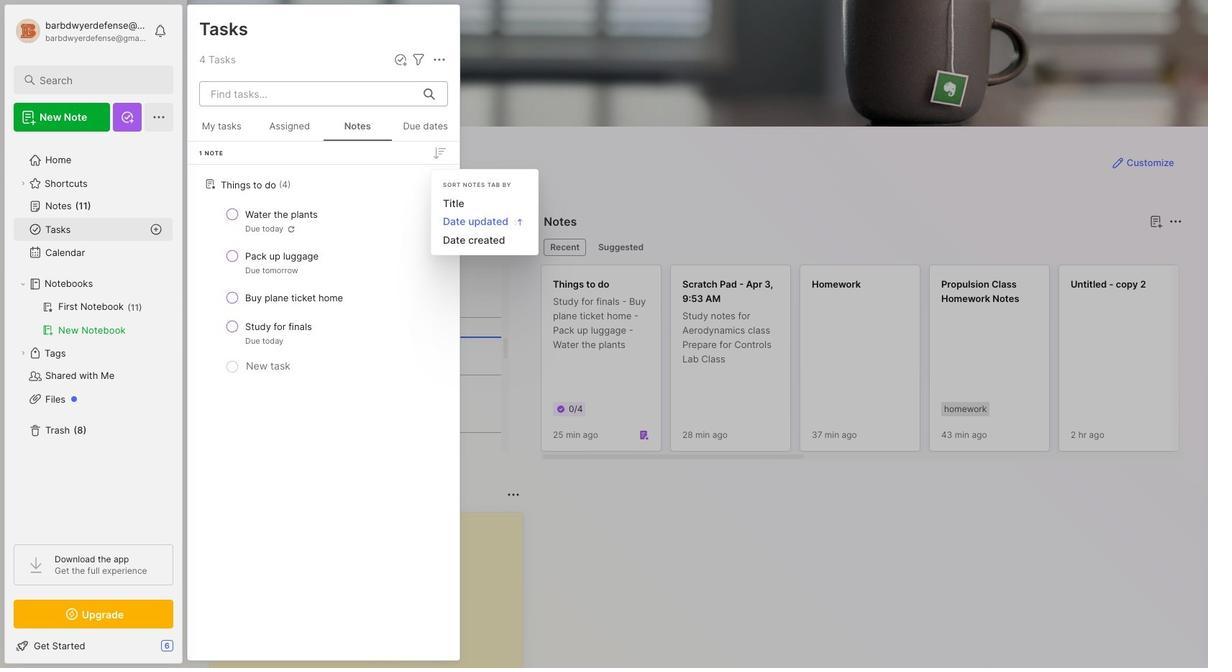 Task type: describe. For each thing, give the bounding box(es) containing it.
Filter tasks field
[[410, 51, 427, 68]]

1 tab from the left
[[544, 239, 586, 256]]

2 row from the top
[[193, 243, 454, 282]]

Help and Learning task checklist field
[[5, 634, 182, 657]]

expand tags image
[[19, 349, 27, 357]]

group inside tree
[[14, 296, 173, 342]]

Find tasks… text field
[[202, 82, 415, 106]]

study for finals 4 cell
[[245, 319, 312, 334]]

expand notebooks image
[[19, 280, 27, 288]]

Sort options field
[[431, 144, 448, 161]]

none search field inside main element
[[40, 71, 160, 88]]

2 tab from the left
[[592, 239, 650, 256]]

Search text field
[[40, 73, 160, 87]]

dropdown list menu
[[432, 194, 538, 249]]

1 horizontal spatial row group
[[541, 265, 1208, 460]]

tree inside main element
[[5, 140, 182, 531]]

more actions and view options image
[[431, 51, 448, 68]]



Task type: locate. For each thing, give the bounding box(es) containing it.
1 row from the top
[[193, 201, 454, 240]]

row up study for finals 4 cell
[[193, 285, 454, 311]]

main element
[[0, 0, 187, 668]]

0 horizontal spatial tab
[[544, 239, 586, 256]]

row up pack up luggage 2 cell
[[193, 201, 454, 240]]

1 horizontal spatial tab
[[592, 239, 650, 256]]

4 row from the top
[[193, 314, 454, 352]]

water the plants 1 cell
[[245, 207, 318, 222]]

tree
[[5, 140, 182, 531]]

click to collapse image
[[182, 642, 192, 659]]

row
[[193, 201, 454, 240], [193, 243, 454, 282], [193, 285, 454, 311], [193, 314, 454, 352]]

group
[[14, 296, 173, 342]]

filter tasks image
[[410, 51, 427, 68]]

None search field
[[40, 71, 160, 88]]

0 horizontal spatial row group
[[188, 170, 460, 377]]

Account field
[[14, 17, 147, 45]]

row group
[[188, 170, 460, 377], [541, 265, 1208, 460]]

More actions and view options field
[[427, 51, 448, 68]]

pack up luggage 2 cell
[[245, 249, 319, 263]]

row up buy plane ticket home 3 cell
[[193, 243, 454, 282]]

row down buy plane ticket home 3 cell
[[193, 314, 454, 352]]

Start writing… text field
[[222, 513, 522, 668]]

buy plane ticket home 3 cell
[[245, 291, 343, 305]]

tab
[[544, 239, 586, 256], [592, 239, 650, 256]]

tab list
[[544, 239, 1180, 256]]

3 row from the top
[[193, 285, 454, 311]]

new task image
[[393, 53, 408, 67]]



Task type: vqa. For each thing, say whether or not it's contained in the screenshot.
search box inside the Main "element"
no



